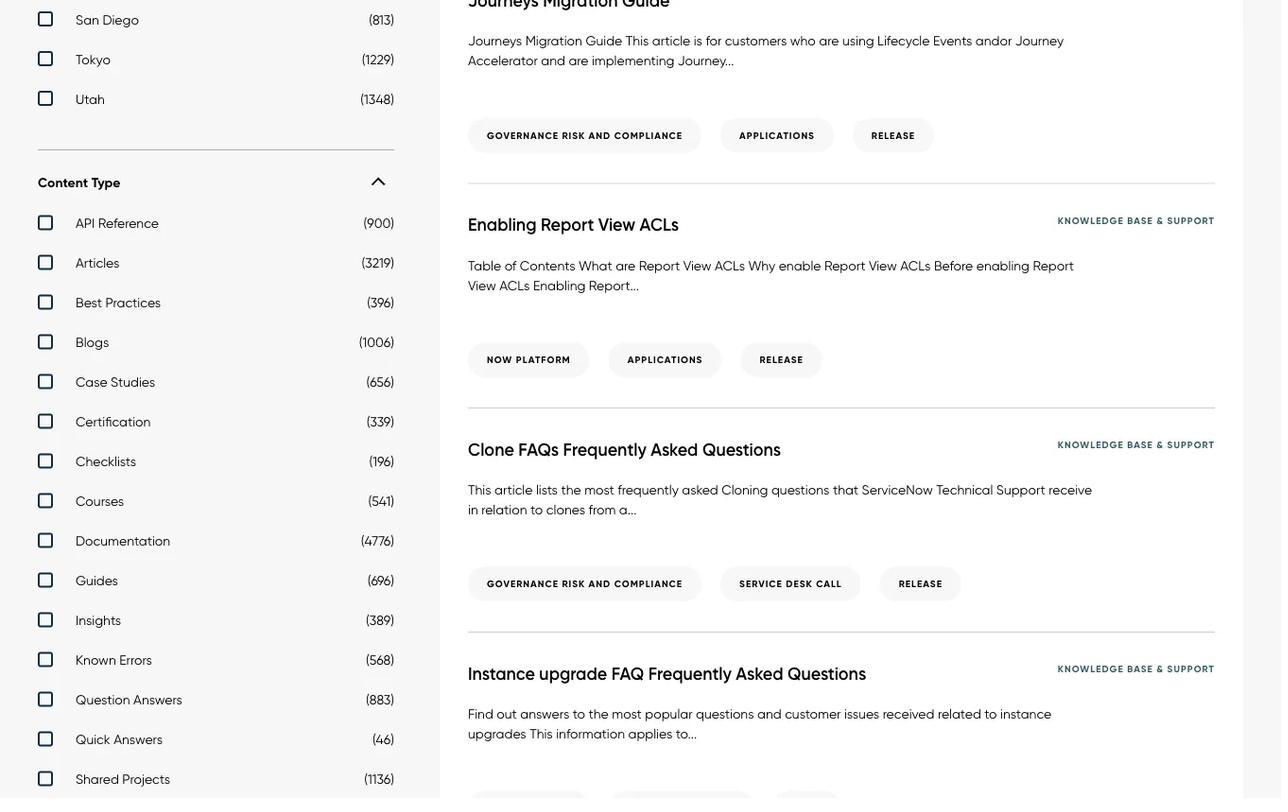 Task type: locate. For each thing, give the bounding box(es) containing it.
0 horizontal spatial to
[[530, 501, 543, 517]]

1 vertical spatial most
[[612, 706, 642, 722]]

0 vertical spatial most
[[585, 481, 614, 498]]

what
[[579, 257, 612, 273]]

documentation
[[76, 533, 170, 549]]

this up in
[[468, 481, 491, 498]]

service
[[740, 578, 783, 590]]

upgrades
[[468, 726, 526, 742]]

1 horizontal spatial frequently
[[648, 663, 732, 684]]

view left before
[[869, 257, 897, 273]]

content type
[[38, 174, 121, 190]]

2 vertical spatial this
[[530, 726, 553, 742]]

servicenow
[[862, 481, 933, 498]]

0 vertical spatial article
[[652, 33, 690, 49]]

are down migration
[[569, 52, 589, 68]]

0 vertical spatial &
[[1157, 214, 1164, 226]]

applications down journeys migration guide this article is for customers who are using lifecycle events andor journey accelerator and are implementing journey...
[[740, 129, 815, 141]]

0 horizontal spatial questions
[[696, 706, 754, 722]]

from
[[589, 501, 616, 517]]

article up relation
[[495, 481, 533, 498]]

1 risk from the top
[[562, 129, 585, 141]]

accelerator
[[468, 52, 538, 68]]

3 base from the top
[[1127, 663, 1153, 675]]

1 vertical spatial governance risk and compliance
[[487, 578, 683, 590]]

0 horizontal spatial applications
[[628, 353, 703, 366]]

questions up cloning
[[702, 439, 781, 460]]

compliance for a...
[[614, 578, 683, 590]]

view
[[598, 214, 635, 235], [683, 257, 712, 273], [869, 257, 897, 273], [468, 277, 496, 293]]

1 vertical spatial answers
[[114, 731, 163, 747]]

1 vertical spatial applications
[[628, 353, 703, 366]]

migration
[[525, 33, 582, 49]]

0 vertical spatial this
[[626, 33, 649, 49]]

1 horizontal spatial questions
[[772, 481, 830, 498]]

the
[[561, 481, 581, 498], [589, 706, 609, 722]]

3 knowledge base & support from the top
[[1058, 663, 1215, 675]]

2 risk from the top
[[562, 578, 585, 590]]

1 vertical spatial the
[[589, 706, 609, 722]]

(4776)
[[361, 533, 394, 549]]

1 vertical spatial base
[[1127, 439, 1153, 451]]

0 horizontal spatial this
[[468, 481, 491, 498]]

1 vertical spatial this
[[468, 481, 491, 498]]

1 vertical spatial governance
[[487, 578, 559, 590]]

answers up projects
[[114, 731, 163, 747]]

1 vertical spatial release
[[760, 353, 803, 366]]

0 vertical spatial base
[[1127, 214, 1153, 226]]

0 horizontal spatial frequently
[[563, 439, 647, 460]]

report right enabling
[[1033, 257, 1074, 273]]

(568)
[[366, 652, 394, 668]]

knowledge base & support for questions
[[1058, 439, 1215, 451]]

questions
[[772, 481, 830, 498], [696, 706, 754, 722]]

quick answers
[[76, 731, 163, 747]]

view left why
[[683, 257, 712, 273]]

checklists
[[76, 453, 136, 469]]

questions left that
[[772, 481, 830, 498]]

enabling up of
[[468, 214, 537, 235]]

events
[[933, 33, 972, 49]]

(1229)
[[362, 51, 394, 67]]

and left customer
[[757, 706, 782, 722]]

journeys
[[468, 33, 522, 49]]

compliance down implementing
[[614, 129, 683, 141]]

and down implementing
[[589, 129, 611, 141]]

implementing
[[592, 52, 675, 68]]

frequently inside instance upgrade faq  frequently asked questions link
[[648, 663, 732, 684]]

service desk call
[[740, 578, 842, 590]]

2 governance from the top
[[487, 578, 559, 590]]

0 vertical spatial answers
[[133, 691, 182, 708]]

support for enabling report view acls
[[1167, 214, 1215, 226]]

enabling down contents
[[533, 277, 586, 293]]

frequently up popular
[[648, 663, 732, 684]]

answers down errors
[[133, 691, 182, 708]]

compliance down "a..."
[[614, 578, 683, 590]]

1 horizontal spatial to
[[573, 706, 585, 722]]

report right enable
[[825, 257, 866, 273]]

1 base from the top
[[1127, 214, 1153, 226]]

0 vertical spatial governance risk and compliance
[[487, 129, 683, 141]]

knowledge
[[1058, 214, 1124, 226], [1058, 439, 1124, 451], [1058, 663, 1124, 675]]

and down migration
[[541, 52, 565, 68]]

2 knowledge from the top
[[1058, 439, 1124, 451]]

faq
[[611, 663, 644, 684]]

knowledge base & support for asked
[[1058, 663, 1215, 675]]

and inside find out answers to the most popular questions and customer issues received related to instance upgrades this information applies to...
[[757, 706, 782, 722]]

asked up find out answers to the most popular questions and customer issues received related to instance upgrades this information applies to...
[[736, 663, 783, 684]]

governance risk and compliance down implementing
[[487, 129, 683, 141]]

frequently
[[618, 481, 679, 498]]

answers for question answers
[[133, 691, 182, 708]]

release
[[872, 129, 915, 141], [760, 353, 803, 366], [899, 578, 943, 590]]

& for questions
[[1157, 439, 1164, 451]]

studies
[[111, 374, 155, 390]]

1 vertical spatial risk
[[562, 578, 585, 590]]

1 horizontal spatial the
[[589, 706, 609, 722]]

practices
[[105, 294, 161, 310]]

the up the clones
[[561, 481, 581, 498]]

now platform
[[487, 353, 571, 366]]

answers
[[133, 691, 182, 708], [114, 731, 163, 747]]

tokyo
[[76, 51, 111, 67]]

2 knowledge base & support from the top
[[1058, 439, 1215, 451]]

2 governance risk and compliance from the top
[[487, 578, 683, 590]]

certification
[[76, 413, 151, 430]]

2 vertical spatial are
[[616, 257, 636, 273]]

table
[[468, 257, 501, 273]]

most up applies
[[612, 706, 642, 722]]

asked
[[651, 439, 698, 460], [736, 663, 783, 684]]

1 governance risk and compliance from the top
[[487, 129, 683, 141]]

report
[[541, 214, 594, 235], [639, 257, 680, 273], [825, 257, 866, 273], [1033, 257, 1074, 273]]

the up information
[[589, 706, 609, 722]]

1 horizontal spatial article
[[652, 33, 690, 49]]

risk up enabling report view acls
[[562, 129, 585, 141]]

1 horizontal spatial this
[[530, 726, 553, 742]]

governance risk and compliance for are
[[487, 129, 683, 141]]

cloning
[[722, 481, 768, 498]]

0 vertical spatial applications
[[740, 129, 815, 141]]

(900)
[[364, 215, 394, 231]]

article
[[652, 33, 690, 49], [495, 481, 533, 498]]

content
[[38, 174, 88, 190]]

2 vertical spatial knowledge
[[1058, 663, 1124, 675]]

received
[[883, 706, 935, 722]]

using
[[842, 33, 874, 49]]

&
[[1157, 214, 1164, 226], [1157, 439, 1164, 451], [1157, 663, 1164, 675]]

0 horizontal spatial article
[[495, 481, 533, 498]]

2 horizontal spatial this
[[626, 33, 649, 49]]

1 vertical spatial are
[[569, 52, 589, 68]]

faqs
[[519, 439, 559, 460]]

applications for report...
[[628, 353, 703, 366]]

applications
[[740, 129, 815, 141], [628, 353, 703, 366]]

and
[[541, 52, 565, 68], [589, 129, 611, 141], [589, 578, 611, 590], [757, 706, 782, 722]]

knowledge for questions
[[1058, 439, 1124, 451]]

1 compliance from the top
[[614, 129, 683, 141]]

0 vertical spatial frequently
[[563, 439, 647, 460]]

enabling report view acls link
[[468, 214, 717, 236]]

1 vertical spatial frequently
[[648, 663, 732, 684]]

reference
[[98, 215, 159, 231]]

frequently inside clone faqs  frequently asked questions link
[[563, 439, 647, 460]]

None checkbox
[[38, 11, 394, 32], [38, 215, 394, 236], [38, 255, 394, 275], [38, 374, 394, 395], [38, 453, 394, 474], [38, 612, 394, 633], [38, 11, 394, 32], [38, 215, 394, 236], [38, 255, 394, 275], [38, 374, 394, 395], [38, 453, 394, 474], [38, 612, 394, 633]]

0 vertical spatial governance
[[487, 129, 559, 141]]

0 vertical spatial compliance
[[614, 129, 683, 141]]

most up from
[[585, 481, 614, 498]]

governance down accelerator
[[487, 129, 559, 141]]

1 horizontal spatial questions
[[788, 663, 866, 684]]

receive
[[1049, 481, 1092, 498]]

enabling
[[468, 214, 537, 235], [533, 277, 586, 293]]

2 vertical spatial knowledge base & support
[[1058, 663, 1215, 675]]

1 vertical spatial compliance
[[614, 578, 683, 590]]

1 vertical spatial questions
[[788, 663, 866, 684]]

2 base from the top
[[1127, 439, 1153, 451]]

are up report...
[[616, 257, 636, 273]]

0 vertical spatial knowledge base & support
[[1058, 214, 1215, 226]]

known errors
[[76, 652, 152, 668]]

0 horizontal spatial the
[[561, 481, 581, 498]]

and inside journeys migration guide this article is for customers who are using lifecycle events andor journey accelerator and are implementing journey...
[[541, 52, 565, 68]]

1 & from the top
[[1157, 214, 1164, 226]]

0 vertical spatial knowledge
[[1058, 214, 1124, 226]]

instance upgrade faq  frequently asked questions link
[[468, 663, 904, 685]]

2 vertical spatial base
[[1127, 663, 1153, 675]]

view down table
[[468, 277, 496, 293]]

1 vertical spatial questions
[[696, 706, 754, 722]]

report...
[[589, 277, 639, 293]]

1 vertical spatial knowledge base & support
[[1058, 439, 1215, 451]]

(1136)
[[364, 771, 394, 787]]

2 compliance from the top
[[614, 578, 683, 590]]

0 vertical spatial questions
[[772, 481, 830, 498]]

3 & from the top
[[1157, 663, 1164, 675]]

risk for are
[[562, 129, 585, 141]]

compliance for journey...
[[614, 129, 683, 141]]

question answers
[[76, 691, 182, 708]]

customers
[[725, 33, 787, 49]]

applications down report...
[[628, 353, 703, 366]]

support for clone faqs  frequently asked questions
[[1167, 439, 1215, 451]]

most inside find out answers to the most popular questions and customer issues received related to instance upgrades this information applies to...
[[612, 706, 642, 722]]

2 vertical spatial &
[[1157, 663, 1164, 675]]

support
[[1167, 214, 1215, 226], [1167, 439, 1215, 451], [996, 481, 1046, 498], [1167, 663, 1215, 675]]

compliance
[[614, 129, 683, 141], [614, 578, 683, 590]]

1 vertical spatial article
[[495, 481, 533, 498]]

article inside this article lists the most frequently asked cloning questions that servicenow technical support receive in relation to clones from a...
[[495, 481, 533, 498]]

1 vertical spatial &
[[1157, 439, 1164, 451]]

0 vertical spatial are
[[819, 33, 839, 49]]

1 vertical spatial knowledge
[[1058, 439, 1124, 451]]

governance risk and compliance down from
[[487, 578, 683, 590]]

andor
[[976, 33, 1012, 49]]

questions inside find out answers to the most popular questions and customer issues received related to instance upgrades this information applies to...
[[696, 706, 754, 722]]

asked up the asked
[[651, 439, 698, 460]]

report up report...
[[639, 257, 680, 273]]

instance upgrade faq  frequently asked questions
[[468, 663, 866, 684]]

0 horizontal spatial asked
[[651, 439, 698, 460]]

upgrade
[[539, 663, 607, 684]]

None checkbox
[[38, 51, 394, 72], [38, 91, 394, 111], [38, 294, 394, 315], [38, 334, 394, 355], [38, 413, 394, 434], [38, 493, 394, 514], [38, 533, 394, 553], [38, 572, 394, 593], [38, 652, 394, 673], [38, 691, 394, 712], [38, 731, 394, 752], [38, 771, 394, 792], [38, 51, 394, 72], [38, 91, 394, 111], [38, 294, 394, 315], [38, 334, 394, 355], [38, 413, 394, 434], [38, 493, 394, 514], [38, 533, 394, 553], [38, 572, 394, 593], [38, 652, 394, 673], [38, 691, 394, 712], [38, 731, 394, 752], [38, 771, 394, 792]]

(883)
[[366, 691, 394, 708]]

article inside journeys migration guide this article is for customers who are using lifecycle events andor journey accelerator and are implementing journey...
[[652, 33, 690, 49]]

article left the is
[[652, 33, 690, 49]]

to down the lists
[[530, 501, 543, 517]]

2 horizontal spatial to
[[985, 706, 997, 722]]

this down answers
[[530, 726, 553, 742]]

governance down relation
[[487, 578, 559, 590]]

1 governance from the top
[[487, 129, 559, 141]]

0 vertical spatial risk
[[562, 129, 585, 141]]

of
[[505, 257, 517, 273]]

risk down the clones
[[562, 578, 585, 590]]

0 vertical spatial the
[[561, 481, 581, 498]]

2 vertical spatial release
[[899, 578, 943, 590]]

to up information
[[573, 706, 585, 722]]

questions up customer
[[788, 663, 866, 684]]

the inside find out answers to the most popular questions and customer issues received related to instance upgrades this information applies to...
[[589, 706, 609, 722]]

this up implementing
[[626, 33, 649, 49]]

questions up 'to...'
[[696, 706, 754, 722]]

0 vertical spatial asked
[[651, 439, 698, 460]]

3 knowledge from the top
[[1058, 663, 1124, 675]]

related
[[938, 706, 981, 722]]

1 horizontal spatial applications
[[740, 129, 815, 141]]

frequently up frequently
[[563, 439, 647, 460]]

to right related
[[985, 706, 997, 722]]

0 vertical spatial questions
[[702, 439, 781, 460]]

api reference
[[76, 215, 159, 231]]

(813)
[[369, 11, 394, 27]]

1 horizontal spatial are
[[616, 257, 636, 273]]

questions
[[702, 439, 781, 460], [788, 663, 866, 684]]

who
[[790, 33, 816, 49]]

report up contents
[[541, 214, 594, 235]]

are right who
[[819, 33, 839, 49]]

1 vertical spatial enabling
[[533, 277, 586, 293]]

2 & from the top
[[1157, 439, 1164, 451]]

0 horizontal spatial are
[[569, 52, 589, 68]]

this
[[626, 33, 649, 49], [468, 481, 491, 498], [530, 726, 553, 742]]

technical
[[936, 481, 993, 498]]

quick
[[76, 731, 110, 747]]

acls inside enabling report view acls link
[[640, 214, 679, 235]]

1 horizontal spatial asked
[[736, 663, 783, 684]]

2 horizontal spatial are
[[819, 33, 839, 49]]

0 vertical spatial enabling
[[468, 214, 537, 235]]

find
[[468, 706, 493, 722]]

customer
[[785, 706, 841, 722]]



Task type: vqa. For each thing, say whether or not it's contained in the screenshot.
the top Asked
yes



Task type: describe. For each thing, give the bounding box(es) containing it.
0 horizontal spatial questions
[[702, 439, 781, 460]]

why
[[749, 257, 776, 273]]

(196)
[[369, 453, 394, 469]]

to inside this article lists the most frequently asked cloning questions that servicenow technical support receive in relation to clones from a...
[[530, 501, 543, 517]]

platform
[[516, 353, 571, 366]]

governance risk and compliance for clones
[[487, 578, 683, 590]]

utah
[[76, 91, 105, 107]]

this inside this article lists the most frequently asked cloning questions that servicenow technical support receive in relation to clones from a...
[[468, 481, 491, 498]]

1 vertical spatial asked
[[736, 663, 783, 684]]

enabling inside table of contents what are report view acls why enable report view acls before enabling report view acls enabling report...
[[533, 277, 586, 293]]

are inside table of contents what are report view acls why enable report view acls before enabling report view acls enabling report...
[[616, 257, 636, 273]]

view up what
[[598, 214, 635, 235]]

(656)
[[366, 374, 394, 390]]

out
[[497, 706, 517, 722]]

support for instance upgrade faq  frequently asked questions
[[1167, 663, 1215, 675]]

(396)
[[367, 294, 394, 310]]

call
[[816, 578, 842, 590]]

risk for clones
[[562, 578, 585, 590]]

enabling
[[977, 257, 1030, 273]]

journey
[[1015, 33, 1064, 49]]

guides
[[76, 572, 118, 588]]

in
[[468, 501, 478, 517]]

support inside this article lists the most frequently asked cloning questions that servicenow technical support receive in relation to clones from a...
[[996, 481, 1046, 498]]

san
[[76, 11, 99, 27]]

base for asked
[[1127, 663, 1153, 675]]

clone
[[468, 439, 514, 460]]

(696)
[[368, 572, 394, 588]]

now
[[487, 353, 513, 366]]

information
[[556, 726, 625, 742]]

(1348)
[[361, 91, 394, 107]]

answers for quick answers
[[114, 731, 163, 747]]

diego
[[102, 11, 139, 27]]

best
[[76, 294, 102, 310]]

(1006)
[[359, 334, 394, 350]]

courses
[[76, 493, 124, 509]]

known
[[76, 652, 116, 668]]

for
[[706, 33, 722, 49]]

relation
[[481, 501, 527, 517]]

most inside this article lists the most frequently asked cloning questions that servicenow technical support receive in relation to clones from a...
[[585, 481, 614, 498]]

guide
[[586, 33, 622, 49]]

find out answers to the most popular questions and customer issues received related to instance upgrades this information applies to...
[[468, 706, 1052, 742]]

this article lists the most frequently asked cloning questions that servicenow technical support receive in relation to clones from a...
[[468, 481, 1092, 517]]

desk
[[786, 578, 813, 590]]

before
[[934, 257, 973, 273]]

instance
[[468, 663, 535, 684]]

type
[[91, 174, 121, 190]]

api
[[76, 215, 95, 231]]

base for questions
[[1127, 439, 1153, 451]]

release for enabling report view acls
[[760, 353, 803, 366]]

projects
[[122, 771, 170, 787]]

0 vertical spatial release
[[872, 129, 915, 141]]

insights
[[76, 612, 121, 628]]

(3219)
[[362, 255, 394, 271]]

1 knowledge from the top
[[1058, 214, 1124, 226]]

applies
[[628, 726, 673, 742]]

(541)
[[368, 493, 394, 509]]

contents
[[520, 257, 575, 273]]

blogs
[[76, 334, 109, 350]]

errors
[[119, 652, 152, 668]]

issues
[[844, 706, 880, 722]]

shared
[[76, 771, 119, 787]]

san diego
[[76, 11, 139, 27]]

and down from
[[589, 578, 611, 590]]

questions inside this article lists the most frequently asked cloning questions that servicenow technical support receive in relation to clones from a...
[[772, 481, 830, 498]]

is
[[694, 33, 702, 49]]

enabling report view acls
[[468, 214, 679, 235]]

shared projects
[[76, 771, 170, 787]]

(339)
[[367, 413, 394, 430]]

enable
[[779, 257, 821, 273]]

clones
[[546, 501, 585, 517]]

popular
[[645, 706, 693, 722]]

to...
[[676, 726, 697, 742]]

& for asked
[[1157, 663, 1164, 675]]

1 knowledge base & support from the top
[[1058, 214, 1215, 226]]

journeys migration guide this article is for customers who are using lifecycle events andor journey accelerator and are implementing journey...
[[468, 33, 1064, 68]]

clone faqs  frequently asked questions
[[468, 439, 781, 460]]

the inside this article lists the most frequently asked cloning questions that servicenow technical support receive in relation to clones from a...
[[561, 481, 581, 498]]

(389)
[[366, 612, 394, 628]]

this inside journeys migration guide this article is for customers who are using lifecycle events andor journey accelerator and are implementing journey...
[[626, 33, 649, 49]]

case
[[76, 374, 107, 390]]

applications for journey...
[[740, 129, 815, 141]]

governance for accelerator
[[487, 129, 559, 141]]

instance
[[1000, 706, 1052, 722]]

release for clone faqs  frequently asked questions
[[899, 578, 943, 590]]

best practices
[[76, 294, 161, 310]]

asked
[[682, 481, 718, 498]]

a...
[[619, 501, 637, 517]]

knowledge for asked
[[1058, 663, 1124, 675]]

that
[[833, 481, 859, 498]]

this inside find out answers to the most popular questions and customer issues received related to instance upgrades this information applies to...
[[530, 726, 553, 742]]

question
[[76, 691, 130, 708]]

governance for relation
[[487, 578, 559, 590]]

(46)
[[372, 731, 394, 747]]

journey...
[[678, 52, 734, 68]]



